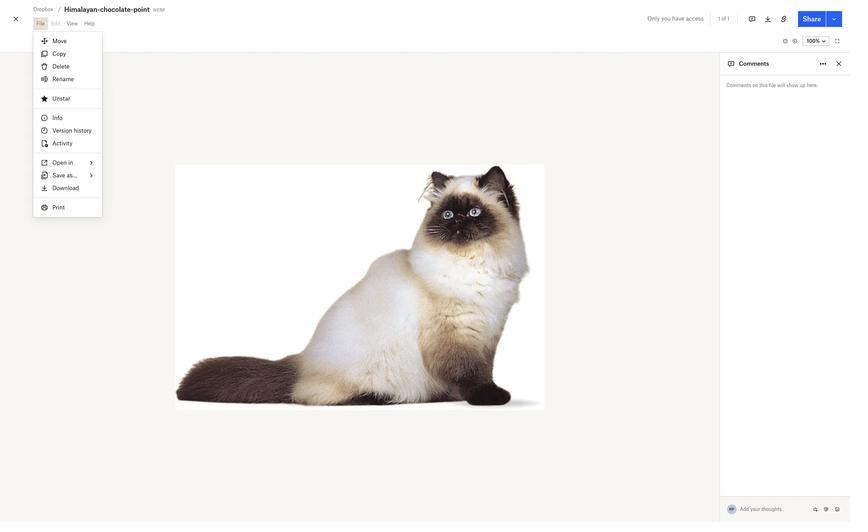 Task type: describe. For each thing, give the bounding box(es) containing it.
in inside popup button
[[56, 38, 60, 44]]

show
[[786, 83, 798, 88]]

close image
[[11, 13, 21, 25]]

only you have access
[[647, 15, 704, 22]]

comments for comments on this file will show up here.
[[726, 83, 751, 88]]

webp
[[153, 6, 165, 13]]

2 1 from the left
[[727, 16, 729, 22]]

close right sidebar image
[[834, 59, 844, 69]]

1 1 from the left
[[718, 16, 720, 22]]

kp
[[729, 507, 734, 512]]

/
[[58, 6, 61, 13]]

move
[[52, 38, 67, 44]]

print
[[52, 204, 65, 211]]

chocolate-
[[100, 6, 133, 13]]

share button
[[798, 11, 826, 27]]

open inside menu item
[[52, 159, 67, 166]]

version history
[[52, 127, 92, 134]]

comments for comments
[[739, 60, 769, 67]]

as…
[[67, 172, 77, 179]]

only
[[647, 15, 660, 22]]

100% button
[[803, 36, 829, 46]]

help button
[[81, 17, 98, 30]]

unstar
[[52, 95, 70, 102]]

history
[[74, 127, 92, 134]]

in inside menu item
[[68, 159, 73, 166]]

access
[[686, 15, 704, 22]]

open in menu item
[[33, 157, 102, 169]]

view button
[[63, 17, 81, 30]]

here.
[[807, 83, 818, 88]]

save as…
[[52, 172, 77, 179]]

on
[[752, 83, 758, 88]]

you
[[661, 15, 671, 22]]

save as… menu item
[[33, 169, 102, 182]]



Task type: locate. For each thing, give the bounding box(es) containing it.
open up the copy
[[42, 38, 54, 44]]

delete menu item
[[33, 60, 102, 73]]

comments left on
[[726, 83, 751, 88]]

open in inside open in menu item
[[52, 159, 73, 166]]

your
[[750, 507, 760, 513]]

1 of 1
[[718, 16, 729, 22]]

1 horizontal spatial in
[[68, 159, 73, 166]]

1 vertical spatial comments
[[726, 83, 751, 88]]

0 vertical spatial open
[[42, 38, 54, 44]]

copy
[[52, 50, 66, 57]]

100%
[[807, 38, 820, 44]]

rename menu item
[[33, 73, 102, 86]]

have
[[672, 15, 684, 22]]

add your thoughts image
[[740, 506, 804, 514]]

open in inside open in popup button
[[42, 38, 60, 44]]

0 vertical spatial comments
[[739, 60, 769, 67]]

file
[[769, 83, 776, 88]]

open in up save as…
[[52, 159, 73, 166]]

comments on this file will show up here.
[[726, 83, 818, 88]]

thoughts
[[762, 507, 782, 513]]

up
[[800, 83, 805, 88]]

will
[[777, 83, 785, 88]]

download menu item
[[33, 182, 102, 195]]

dropbox
[[33, 6, 53, 12]]

version history menu item
[[33, 125, 102, 137]]

save
[[52, 172, 65, 179]]

add your thoughts
[[740, 507, 782, 513]]

/ himalayan-chocolate-point webp
[[58, 6, 165, 13]]

open up save at left
[[52, 159, 67, 166]]

comments
[[739, 60, 769, 67], [726, 83, 751, 88]]

point
[[133, 6, 150, 13]]

activity
[[52, 140, 72, 147]]

share
[[803, 15, 821, 23]]

help
[[84, 21, 95, 27]]

print menu item
[[33, 201, 102, 214]]

1 vertical spatial in
[[68, 159, 73, 166]]

in up 'as…'
[[68, 159, 73, 166]]

add
[[740, 507, 749, 513]]

Add your thoughts text field
[[740, 504, 810, 516]]

in up the copy
[[56, 38, 60, 44]]

1 right of
[[727, 16, 729, 22]]

None field
[[0, 0, 60, 8]]

activity, opens sidebar menu item
[[33, 137, 102, 150]]

0 vertical spatial open in
[[42, 38, 60, 44]]

open
[[42, 38, 54, 44], [52, 159, 67, 166]]

open in button
[[30, 35, 71, 48]]

this
[[759, 83, 768, 88]]

1 left of
[[718, 16, 720, 22]]

himalayan-
[[64, 6, 100, 13]]

comments up on
[[739, 60, 769, 67]]

rename
[[52, 76, 74, 83]]

1
[[718, 16, 720, 22], [727, 16, 729, 22]]

version
[[52, 127, 72, 134]]

file button
[[33, 17, 48, 30]]

open inside popup button
[[42, 38, 54, 44]]

0 vertical spatial in
[[56, 38, 60, 44]]

unstar menu item
[[33, 92, 102, 105]]

delete
[[52, 63, 69, 70]]

download
[[52, 185, 79, 192]]

1 horizontal spatial 1
[[727, 16, 729, 22]]

open in
[[42, 38, 60, 44], [52, 159, 73, 166]]

of
[[722, 16, 726, 22]]

file
[[36, 21, 45, 27]]

0 horizontal spatial in
[[56, 38, 60, 44]]

info, opens sidebar menu item
[[33, 112, 102, 125]]

1 vertical spatial open
[[52, 159, 67, 166]]

dropbox button
[[30, 5, 56, 14]]

open in up the copy
[[42, 38, 60, 44]]

0 horizontal spatial 1
[[718, 16, 720, 22]]

1 vertical spatial open in
[[52, 159, 73, 166]]

move menu item
[[33, 35, 102, 48]]

copy menu item
[[33, 48, 102, 60]]

in
[[56, 38, 60, 44], [68, 159, 73, 166]]

view
[[67, 21, 78, 27]]

info
[[52, 115, 62, 121]]



Task type: vqa. For each thing, say whether or not it's contained in the screenshot.
the right 0
no



